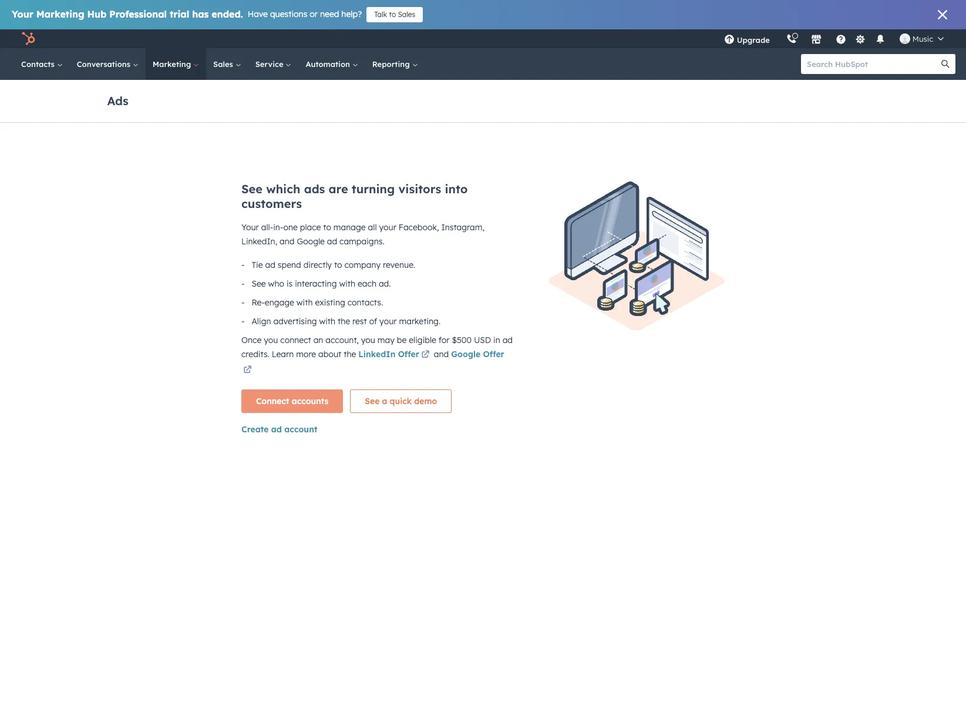 Task type: locate. For each thing, give the bounding box(es) containing it.
0 horizontal spatial and
[[280, 236, 295, 247]]

1 horizontal spatial offer
[[483, 349, 504, 360]]

with left each
[[339, 278, 355, 289]]

your
[[379, 222, 396, 233], [380, 316, 397, 327]]

to right talk
[[389, 10, 396, 19]]

linkedin offer
[[358, 349, 419, 360]]

calling icon button
[[782, 31, 802, 46]]

see inside see which ads are turning visitors into customers
[[241, 182, 263, 196]]

marketing link
[[146, 48, 206, 80]]

with
[[339, 278, 355, 289], [297, 297, 313, 308], [319, 316, 335, 327]]

see which ads are turning visitors into customers
[[241, 182, 468, 211]]

your right of
[[380, 316, 397, 327]]

once
[[241, 335, 262, 345]]

in
[[493, 335, 500, 345]]

facebook,
[[399, 222, 439, 233]]

2 vertical spatial see
[[365, 396, 380, 406]]

with up the advertising
[[297, 297, 313, 308]]

2 offer from the left
[[483, 349, 504, 360]]

0 vertical spatial and
[[280, 236, 295, 247]]

see left a
[[365, 396, 380, 406]]

the inside once you connect an account, you may be eligible for $500 usd in ad credits. learn more about the
[[344, 349, 356, 360]]

1 vertical spatial with
[[297, 297, 313, 308]]

link opens in a new window image
[[421, 348, 430, 362]]

who
[[268, 278, 284, 289]]

you
[[264, 335, 278, 345], [361, 335, 375, 345]]

music
[[913, 34, 933, 43]]

ad right the 'tie'
[[265, 260, 275, 270]]

into
[[445, 182, 468, 196]]

upgrade image
[[724, 35, 735, 45]]

offer for linkedin offer
[[398, 349, 419, 360]]

your inside your all-in-one place to manage all your facebook, instagram, linkedin, and google ad campaigns.
[[241, 222, 259, 233]]

calling icon image
[[786, 34, 797, 45]]

ad right 'in'
[[503, 335, 513, 345]]

1 horizontal spatial google
[[451, 349, 481, 360]]

marketing down trial
[[153, 59, 193, 69]]

2 vertical spatial to
[[334, 260, 342, 270]]

1 vertical spatial and
[[432, 349, 451, 360]]

0 vertical spatial sales
[[398, 10, 416, 19]]

0 vertical spatial see
[[241, 182, 263, 196]]

marketing left "hub"
[[36, 8, 84, 20]]

professional
[[109, 8, 167, 20]]

to
[[389, 10, 396, 19], [323, 222, 331, 233], [334, 260, 342, 270]]

1 horizontal spatial to
[[334, 260, 342, 270]]

1 horizontal spatial sales
[[398, 10, 416, 19]]

link opens in a new window image
[[421, 351, 430, 360], [243, 364, 252, 378], [243, 366, 252, 375]]

with for the
[[319, 316, 335, 327]]

google offer link
[[241, 349, 504, 378]]

0 vertical spatial with
[[339, 278, 355, 289]]

offer down be on the left of page
[[398, 349, 419, 360]]

0 vertical spatial to
[[389, 10, 396, 19]]

advertising
[[273, 316, 317, 327]]

sales
[[398, 10, 416, 19], [213, 59, 235, 69]]

0 vertical spatial marketing
[[36, 8, 84, 20]]

you up learn
[[264, 335, 278, 345]]

1 vertical spatial to
[[323, 222, 331, 233]]

the down 'account,'
[[344, 349, 356, 360]]

0 horizontal spatial marketing
[[36, 8, 84, 20]]

hubspot image
[[21, 32, 35, 46]]

with for existing
[[297, 297, 313, 308]]

visitors
[[399, 182, 441, 196]]

align
[[252, 316, 271, 327]]

create ad account
[[241, 424, 317, 435]]

upgrade
[[737, 35, 770, 45]]

close image
[[938, 10, 948, 19]]

re-
[[252, 297, 265, 308]]

1 offer from the left
[[398, 349, 419, 360]]

conversations link
[[70, 48, 146, 80]]

offer down 'in'
[[483, 349, 504, 360]]

and down 'one'
[[280, 236, 295, 247]]

customers
[[241, 196, 302, 211]]

marketing.
[[399, 316, 441, 327]]

to right directly
[[334, 260, 342, 270]]

0 horizontal spatial you
[[264, 335, 278, 345]]

you up 'linkedin'
[[361, 335, 375, 345]]

1 vertical spatial see
[[252, 278, 266, 289]]

0 horizontal spatial offer
[[398, 349, 419, 360]]

linkedin,
[[241, 236, 277, 247]]

your up linkedin,
[[241, 222, 259, 233]]

tie
[[252, 260, 263, 270]]

1 vertical spatial the
[[344, 349, 356, 360]]

2 vertical spatial with
[[319, 316, 335, 327]]

and down for
[[432, 349, 451, 360]]

contacts.
[[348, 297, 383, 308]]

0 horizontal spatial to
[[323, 222, 331, 233]]

in-
[[273, 222, 283, 233]]

and
[[280, 236, 295, 247], [432, 349, 451, 360]]

0 vertical spatial google
[[297, 236, 325, 247]]

ad
[[327, 236, 337, 247], [265, 260, 275, 270], [503, 335, 513, 345], [271, 424, 282, 435]]

and inside your all-in-one place to manage all your facebook, instagram, linkedin, and google ad campaigns.
[[280, 236, 295, 247]]

see inside 'button'
[[365, 396, 380, 406]]

0 horizontal spatial with
[[297, 297, 313, 308]]

1 horizontal spatial you
[[361, 335, 375, 345]]

google down the place
[[297, 236, 325, 247]]

Search HubSpot search field
[[801, 54, 945, 74]]

1 vertical spatial sales
[[213, 59, 235, 69]]

your up 'hubspot' image
[[12, 8, 33, 20]]

1 horizontal spatial marketing
[[153, 59, 193, 69]]

2 horizontal spatial to
[[389, 10, 396, 19]]

are
[[329, 182, 348, 196]]

your marketing hub professional trial has ended. have questions or need help?
[[12, 8, 362, 20]]

connect
[[256, 396, 289, 406]]

google down '$500'
[[451, 349, 481, 360]]

with down existing
[[319, 316, 335, 327]]

google offer
[[451, 349, 504, 360]]

connect accounts
[[256, 396, 328, 406]]

see a quick demo button
[[350, 389, 452, 413]]

place
[[300, 222, 321, 233]]

1 horizontal spatial with
[[319, 316, 335, 327]]

sales left "service"
[[213, 59, 235, 69]]

all-
[[261, 222, 273, 233]]

conversations
[[77, 59, 133, 69]]

ads
[[304, 182, 325, 196]]

see for see a quick demo
[[365, 396, 380, 406]]

the left 'rest'
[[338, 316, 350, 327]]

create
[[241, 424, 269, 435]]

see
[[241, 182, 263, 196], [252, 278, 266, 289], [365, 396, 380, 406]]

align advertising with the rest of your marketing.
[[252, 316, 441, 327]]

ad right create
[[271, 424, 282, 435]]

1 horizontal spatial your
[[241, 222, 259, 233]]

link opens in a new window image inside linkedin offer link
[[421, 351, 430, 360]]

menu containing music
[[716, 29, 952, 48]]

menu
[[716, 29, 952, 48]]

0 vertical spatial your
[[12, 8, 33, 20]]

google
[[297, 236, 325, 247], [451, 349, 481, 360]]

link opens in a new window image for linkedin offer
[[421, 351, 430, 360]]

0 vertical spatial your
[[379, 222, 396, 233]]

usd
[[474, 335, 491, 345]]

to right the place
[[323, 222, 331, 233]]

of
[[369, 316, 377, 327]]

ended.
[[212, 8, 243, 20]]

sales right talk
[[398, 10, 416, 19]]

your
[[12, 8, 33, 20], [241, 222, 259, 233]]

the
[[338, 316, 350, 327], [344, 349, 356, 360]]

2 horizontal spatial with
[[339, 278, 355, 289]]

see who is interacting with each ad.
[[252, 278, 391, 289]]

ad down the manage
[[327, 236, 337, 247]]

menu item
[[778, 29, 781, 48]]

see left 'who'
[[252, 278, 266, 289]]

your right all
[[379, 222, 396, 233]]

0 horizontal spatial sales
[[213, 59, 235, 69]]

1 vertical spatial your
[[241, 222, 259, 233]]

marketing
[[36, 8, 84, 20], [153, 59, 193, 69]]

music button
[[893, 29, 951, 48]]

0 horizontal spatial your
[[12, 8, 33, 20]]

0 horizontal spatial google
[[297, 236, 325, 247]]

an
[[313, 335, 323, 345]]

ad inside once you connect an account, you may be eligible for $500 usd in ad credits. learn more about the
[[503, 335, 513, 345]]

link opens in a new window image for google offer
[[243, 366, 252, 375]]

your for marketing
[[12, 8, 33, 20]]

see left which
[[241, 182, 263, 196]]

offer
[[398, 349, 419, 360], [483, 349, 504, 360]]

1 horizontal spatial and
[[432, 349, 451, 360]]

google inside your all-in-one place to manage all your facebook, instagram, linkedin, and google ad campaigns.
[[297, 236, 325, 247]]



Task type: describe. For each thing, give the bounding box(es) containing it.
ad.
[[379, 278, 391, 289]]

contacts
[[21, 59, 57, 69]]

marketplaces button
[[804, 29, 829, 48]]

1 vertical spatial marketing
[[153, 59, 193, 69]]

notifications image
[[875, 35, 886, 45]]

interacting
[[295, 278, 337, 289]]

create ad account button
[[241, 424, 317, 435]]

campaigns.
[[340, 236, 385, 247]]

credits.
[[241, 349, 270, 360]]

which
[[266, 182, 300, 196]]

1 vertical spatial your
[[380, 316, 397, 327]]

see a quick demo
[[365, 396, 437, 406]]

service
[[255, 59, 286, 69]]

sales inside button
[[398, 10, 416, 19]]

spend
[[278, 260, 301, 270]]

linkedin offer link
[[358, 348, 432, 362]]

talk to sales
[[374, 10, 416, 19]]

eligible
[[409, 335, 436, 345]]

1 you from the left
[[264, 335, 278, 345]]

directly
[[304, 260, 332, 270]]

account
[[284, 424, 317, 435]]

marketplaces image
[[811, 35, 822, 45]]

hubspot link
[[14, 32, 44, 46]]

1 vertical spatial google
[[451, 349, 481, 360]]

existing
[[315, 297, 345, 308]]

for
[[439, 335, 450, 345]]

greg robinson image
[[900, 33, 910, 44]]

connect
[[280, 335, 311, 345]]

automation
[[306, 59, 352, 69]]

notifications button
[[870, 29, 890, 48]]

one
[[283, 222, 298, 233]]

demo
[[414, 396, 437, 406]]

more
[[296, 349, 316, 360]]

sales link
[[206, 48, 248, 80]]

reporting
[[372, 59, 412, 69]]

your all-in-one place to manage all your facebook, instagram, linkedin, and google ad campaigns.
[[241, 222, 485, 247]]

your inside your all-in-one place to manage all your facebook, instagram, linkedin, and google ad campaigns.
[[379, 222, 396, 233]]

re-engage with existing contacts.
[[252, 297, 383, 308]]

reporting link
[[365, 48, 425, 80]]

contacts link
[[14, 48, 70, 80]]

tie ad spend directly to company revenue.
[[252, 260, 415, 270]]

talk to sales button
[[367, 7, 423, 22]]

your for all-
[[241, 222, 259, 233]]

to inside button
[[389, 10, 396, 19]]

linkedin
[[358, 349, 396, 360]]

be
[[397, 335, 407, 345]]

offer for google offer
[[483, 349, 504, 360]]

help image
[[836, 35, 846, 45]]

account,
[[326, 335, 359, 345]]

has
[[192, 8, 209, 20]]

questions
[[270, 9, 307, 19]]

a
[[382, 396, 387, 406]]

instagram,
[[441, 222, 485, 233]]

see for see which ads are turning visitors into customers
[[241, 182, 263, 196]]

rest
[[352, 316, 367, 327]]

have
[[248, 9, 268, 19]]

once you connect an account, you may be eligible for $500 usd in ad credits. learn more about the
[[241, 335, 513, 360]]

engage
[[265, 297, 294, 308]]

revenue.
[[383, 260, 415, 270]]

automation link
[[299, 48, 365, 80]]

or
[[310, 9, 318, 19]]

may
[[378, 335, 395, 345]]

connect accounts link
[[241, 389, 343, 413]]

company
[[345, 260, 381, 270]]

all
[[368, 222, 377, 233]]

each
[[358, 278, 377, 289]]

hub
[[87, 8, 107, 20]]

about
[[318, 349, 341, 360]]

settings link
[[853, 33, 868, 45]]

trial
[[170, 8, 189, 20]]

2 you from the left
[[361, 335, 375, 345]]

manage
[[334, 222, 366, 233]]

help button
[[831, 29, 851, 48]]

ads
[[107, 93, 129, 108]]

ad inside your all-in-one place to manage all your facebook, instagram, linkedin, and google ad campaigns.
[[327, 236, 337, 247]]

is
[[287, 278, 293, 289]]

accounts
[[292, 396, 328, 406]]

quick
[[390, 396, 412, 406]]

0 vertical spatial the
[[338, 316, 350, 327]]

talk
[[374, 10, 387, 19]]

help?
[[342, 9, 362, 19]]

search button
[[936, 54, 956, 74]]

learn
[[272, 349, 294, 360]]

need
[[320, 9, 339, 19]]

settings image
[[855, 34, 866, 45]]

see for see who is interacting with each ad.
[[252, 278, 266, 289]]

service link
[[248, 48, 299, 80]]

search image
[[942, 60, 950, 68]]

to inside your all-in-one place to manage all your facebook, instagram, linkedin, and google ad campaigns.
[[323, 222, 331, 233]]



Task type: vqa. For each thing, say whether or not it's contained in the screenshot.
advertising
yes



